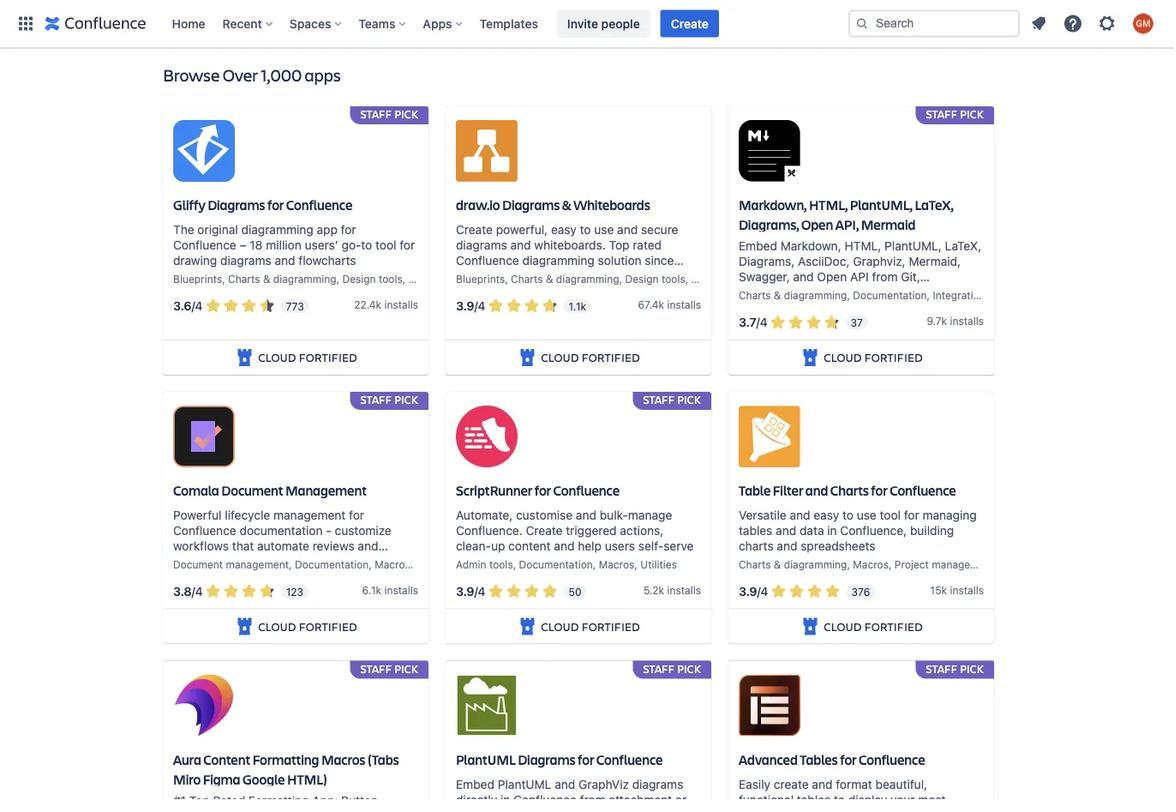 Task type: vqa. For each thing, say whether or not it's contained in the screenshot.


Task type: describe. For each thing, give the bounding box(es) containing it.
up
[[491, 539, 505, 553]]

building
[[911, 523, 955, 537]]

fortified for scriptrunner for confluence
[[582, 618, 640, 634]]

diagramming up 773
[[273, 273, 337, 285]]

confluence,
[[841, 523, 907, 537]]

cloud fortified for comala document management
[[258, 618, 357, 634]]

open inside markdown, html, plantuml, latex, diagrams, open api, mermaid
[[802, 215, 834, 233]]

versatile and easy to use tool for managing tables and data in confluence, building charts and spreadsheets charts & diagramming , macros , project management
[[739, 508, 995, 570]]

and down the powerful,
[[511, 238, 531, 252]]

fortified for gliffy diagrams for confluence
[[299, 349, 357, 365]]

macros up 67.4k install s
[[692, 273, 727, 285]]

3.9 for draw.io
[[456, 299, 475, 313]]

3.6 / 4
[[173, 299, 203, 313]]

tables inside versatile and easy to use tool for managing tables and data in confluence, building charts and spreadsheets charts & diagramming , macros , project management
[[739, 523, 773, 537]]

global element
[[10, 0, 846, 48]]

macros inside automate, customise and bulk-manage confluence. create triggered actions, clean-up content and help users self-serve admin tools , documentation , macros , utilities
[[599, 558, 635, 570]]

blueprints , charts & diagramming , design tools , macros
[[456, 273, 727, 285]]

confluence up "managing"
[[890, 481, 957, 499]]

that
[[232, 539, 254, 553]]

management down that
[[226, 558, 289, 570]]

plantuml inside embed plantuml and graphviz diagrams directly in confluence from attachment o
[[498, 777, 552, 791]]

and inside easily create and format beautiful, functional tables to display your mos
[[812, 777, 833, 791]]

1 vertical spatial document
[[173, 558, 223, 570]]

install for table filter and charts for confluence
[[951, 584, 979, 596]]

diagramming up 1.1k
[[556, 273, 620, 285]]

mermaid
[[862, 215, 916, 233]]

confluence up app
[[286, 196, 353, 214]]

markdown, inside markdown, html, plantuml, latex, diagrams, open api, mermaid
[[739, 196, 807, 214]]

documentation
[[240, 523, 323, 537]]

and left "help" on the bottom of page
[[554, 539, 575, 553]]

3.7
[[739, 315, 757, 329]]

text
[[827, 285, 848, 299]]

charts inside versatile and easy to use tool for managing tables and data in confluence, building charts and spreadsheets charts & diagramming , macros , project management
[[739, 558, 771, 570]]

/ for comala document management
[[192, 584, 195, 598]]

create for create powerful, easy to use and secure diagrams and whiteboards. top rated confluence diagramming solution since 2013
[[456, 222, 493, 236]]

& up whiteboards. at the top of page
[[562, 196, 572, 214]]

charts & diagramming , documentation , integrations
[[739, 289, 991, 301]]

install for draw.io diagrams & whiteboards
[[668, 299, 696, 311]]

1,000
[[261, 63, 302, 86]]

from inside "embed markdown, html, plantuml, latex, diagrams, asciidoc, graphviz, mermaid, swagger, and open api from git, attachments or text"
[[872, 270, 898, 284]]

4 for gliffy diagrams for confluence
[[195, 299, 203, 313]]

top
[[609, 238, 630, 252]]

documentation inside automate, customise and bulk-manage confluence. create triggered actions, clean-up content and help users self-serve admin tools , documentation , macros , utilities
[[519, 558, 593, 570]]

cloud fortified for gliffy diagrams for confluence
[[258, 349, 357, 365]]

directly
[[456, 792, 498, 800]]

2013
[[456, 269, 484, 283]]

cloud down 376 at right
[[824, 618, 862, 634]]

4 for markdown, html, plantuml, latex, diagrams, open api, mermaid
[[760, 315, 768, 329]]

3.9 for scriptrunner
[[456, 584, 475, 598]]

table
[[739, 481, 771, 499]]

cloud for markdown, html, plantuml, latex, diagrams, open api, mermaid
[[824, 349, 862, 365]]

app
[[317, 222, 338, 236]]

50
[[569, 586, 582, 598]]

document management , documentation , macros , workflow
[[173, 558, 462, 570]]

/ for gliffy diagrams for confluence
[[192, 299, 195, 313]]

pick for aura content formatting macros (tabs miro figma google html)
[[395, 661, 418, 676]]

3.9 / 4 for scriptrunner
[[456, 584, 486, 598]]

easily
[[739, 777, 771, 791]]

6.1k install s
[[362, 584, 418, 596]]

pick for plantuml diagrams for confluence
[[678, 661, 701, 676]]

data
[[800, 523, 825, 537]]

staff pick for plantuml diagrams for confluence
[[644, 661, 701, 676]]

users'
[[305, 238, 339, 252]]

5.2k install s
[[644, 584, 701, 596]]

graphviz,
[[853, 254, 906, 268]]

s for comala document management
[[413, 584, 418, 596]]

diagrams inside "create powerful, easy to use and secure diagrams and whiteboards. top rated confluence diagramming solution since 2013"
[[456, 238, 507, 252]]

search image
[[856, 17, 870, 30]]

for up confluence,
[[872, 481, 888, 499]]

use for and
[[595, 222, 614, 236]]

teams button
[[354, 10, 413, 37]]

charts up confluence,
[[831, 481, 869, 499]]

plantuml diagrams for confluence image
[[456, 675, 518, 736]]

embed for plantuml diagrams for confluence
[[456, 777, 495, 791]]

and right the charts
[[777, 539, 798, 553]]

gliffy diagrams for confluence
[[173, 196, 353, 214]]

diagrams for draw.io
[[503, 196, 560, 214]]

draw.io
[[456, 196, 500, 214]]

s for gliffy diagrams for confluence
[[413, 299, 418, 311]]

fortified for comala document management
[[299, 618, 357, 634]]

staff for comala document management
[[361, 392, 392, 407]]

blueprints inside the original diagramming app for confluence – 18 million users' go-to tool for drawing diagrams and flowcharts blueprints , charts & diagramming , design tools , macros
[[173, 273, 222, 285]]

your profile and preferences image
[[1134, 13, 1154, 34]]

advanced tables for confluence image
[[739, 675, 801, 736]]

confluence inside "create powerful, easy to use and secure diagrams and whiteboards. top rated confluence diagramming solution since 2013"
[[456, 253, 519, 267]]

for up graphviz
[[578, 750, 595, 768]]

templates link
[[475, 10, 544, 37]]

cloud for scriptrunner for confluence
[[541, 618, 579, 634]]

advanced tables for confluence
[[739, 750, 926, 768]]

utilities
[[641, 558, 677, 570]]

confluence up graphviz
[[597, 750, 663, 768]]

open inside "embed markdown, html, plantuml, latex, diagrams, asciidoc, graphviz, mermaid, swagger, and open api from git, attachments or text"
[[818, 270, 847, 284]]

functional
[[739, 792, 794, 800]]

aura content formatting macros (tabs miro figma google html) image
[[173, 675, 235, 736]]

formatting
[[253, 750, 319, 768]]

plantuml, inside "embed markdown, html, plantuml, latex, diagrams, asciidoc, graphviz, mermaid, swagger, and open api from git, attachments or text"
[[885, 239, 942, 253]]

for inside versatile and easy to use tool for managing tables and data in confluence, building charts and spreadsheets charts & diagramming , macros , project management
[[905, 508, 920, 522]]

tables inside easily create and format beautiful, functional tables to display your mos
[[797, 792, 831, 800]]

from inside embed plantuml and graphviz diagrams directly in confluence from attachment o
[[580, 792, 606, 800]]

format
[[836, 777, 873, 791]]

home
[[172, 16, 205, 30]]

cloud down 1.1k
[[541, 349, 579, 365]]

install for markdown, html, plantuml, latex, diagrams, open api, mermaid
[[951, 315, 979, 327]]

content
[[509, 539, 551, 553]]

filter
[[773, 481, 804, 499]]

secure
[[641, 222, 679, 236]]

tools inside automate, customise and bulk-manage confluence. create triggered actions, clean-up content and help users self-serve admin tools , documentation , macros , utilities
[[490, 558, 513, 570]]

0 vertical spatial plantuml
[[456, 750, 516, 768]]

self-
[[639, 539, 664, 553]]

staff pick for markdown, html, plantuml, latex, diagrams, open api, mermaid
[[927, 107, 984, 121]]

confluence inside embed plantuml and graphviz diagrams directly in confluence from attachment o
[[514, 792, 577, 800]]

customise
[[516, 508, 573, 522]]

to inside "create powerful, easy to use and secure diagrams and whiteboards. top rated confluence diagramming solution since 2013"
[[580, 222, 591, 236]]

diagramming down asciidoc,
[[784, 289, 848, 301]]

4 for comala document management
[[195, 584, 203, 598]]

for up million
[[268, 196, 284, 214]]

settings icon image
[[1098, 13, 1118, 34]]

and inside the original diagramming app for confluence – 18 million users' go-to tool for drawing diagrams and flowcharts blueprints , charts & diagramming , design tools , macros
[[275, 253, 295, 267]]

admin
[[456, 558, 487, 570]]

& inside the original diagramming app for confluence – 18 million users' go-to tool for drawing diagrams and flowcharts blueprints , charts & diagramming , design tools , macros
[[263, 273, 271, 285]]

clean-
[[456, 539, 491, 553]]

api
[[851, 270, 869, 284]]

scriptrunner for confluence image
[[456, 405, 518, 467]]

staff for aura content formatting macros (tabs miro figma google html)
[[361, 661, 392, 676]]

pick for markdown, html, plantuml, latex, diagrams, open api, mermaid
[[961, 107, 984, 121]]

diagramming up million
[[241, 222, 314, 236]]

for right "go-"
[[400, 238, 415, 252]]

macros inside versatile and easy to use tool for managing tables and data in confluence, building charts and spreadsheets charts & diagramming , macros , project management
[[854, 558, 889, 570]]

plantuml, inside markdown, html, plantuml, latex, diagrams, open api, mermaid
[[850, 196, 913, 214]]

tools inside the original diagramming app for confluence – 18 million users' go-to tool for drawing diagrams and flowcharts blueprints , charts & diagramming , design tools , macros
[[379, 273, 403, 285]]

confluence up beautiful,
[[859, 750, 926, 768]]

staff for gliffy diagrams for confluence
[[361, 107, 392, 121]]

pick for scriptrunner for confluence
[[678, 392, 701, 407]]

charts
[[739, 539, 774, 553]]

3.8
[[173, 584, 192, 598]]

1.1k
[[569, 300, 587, 312]]

the original diagramming app for confluence – 18 million users' go-to tool for drawing diagrams and flowcharts blueprints , charts & diagramming , design tools , macros
[[173, 222, 444, 285]]

/ for markdown, html, plantuml, latex, diagrams, open api, mermaid
[[757, 315, 760, 329]]

display
[[849, 792, 888, 800]]

and right filter
[[806, 481, 829, 499]]

html)
[[287, 770, 327, 788]]

diagrams inside the original diagramming app for confluence – 18 million users' go-to tool for drawing diagrams and flowcharts blueprints , charts & diagramming , design tools , macros
[[220, 253, 272, 267]]

people
[[602, 16, 640, 30]]

charts down the powerful,
[[511, 273, 543, 285]]

teams
[[359, 16, 396, 30]]

0 horizontal spatial documentation
[[295, 558, 369, 570]]

3.6
[[173, 299, 192, 313]]

easy for powerful,
[[551, 222, 577, 236]]

invite people button
[[557, 10, 651, 37]]

spreadsheets
[[801, 539, 876, 553]]

2 horizontal spatial tools
[[662, 273, 686, 285]]

notification icon image
[[1029, 13, 1050, 34]]

spaces
[[290, 16, 331, 30]]

staff pick for gliffy diagrams for confluence
[[361, 107, 418, 121]]

apps button
[[418, 10, 470, 37]]

3.9 / 4 for table
[[739, 584, 769, 598]]

bulk-
[[600, 508, 628, 522]]

charts down swagger,
[[739, 289, 771, 301]]

install for comala document management
[[385, 584, 413, 596]]

install for scriptrunner for confluence
[[668, 584, 696, 596]]

cloud for gliffy diagrams for confluence
[[258, 349, 296, 365]]

and left data
[[776, 523, 797, 537]]

cloud fortified down 376 at right
[[824, 618, 923, 634]]

embed for markdown, html, plantuml, latex, diagrams, open api, mermaid
[[739, 239, 778, 253]]

4 for draw.io diagrams & whiteboards
[[478, 299, 486, 313]]

actions,
[[620, 523, 664, 537]]

pick for gliffy diagrams for confluence
[[395, 107, 418, 121]]

for inside powerful lifecycle management for confluence documentation - customize workflows that automate reviews and approvals
[[349, 508, 364, 522]]

0 vertical spatial document
[[221, 481, 283, 499]]

flowcharts
[[299, 253, 356, 267]]

macros up 6.1k install s
[[375, 558, 411, 570]]

rated
[[633, 238, 662, 252]]

comala
[[173, 481, 219, 499]]

powerful
[[173, 508, 222, 522]]

easily create and format beautiful, functional tables to display your mos
[[739, 777, 966, 800]]

recent
[[223, 16, 262, 30]]

appswitcher icon image
[[15, 13, 36, 34]]

cloud fortified down 1.1k
[[541, 349, 640, 365]]

versatile
[[739, 508, 787, 522]]

comala document management
[[173, 481, 367, 499]]

3.9 for table
[[739, 584, 758, 598]]

easy for and
[[814, 508, 840, 522]]

s for draw.io diagrams & whiteboards
[[696, 299, 701, 311]]

plantuml diagrams for confluence
[[456, 750, 663, 768]]

management inside powerful lifecycle management for confluence documentation - customize workflows that automate reviews and approvals
[[274, 508, 346, 522]]

67.4k
[[638, 299, 665, 311]]

over
[[223, 63, 258, 86]]

markdown, html, plantuml, latex, diagrams, open api, mermaid
[[739, 196, 954, 233]]

figma
[[203, 770, 240, 788]]



Task type: locate. For each thing, give the bounding box(es) containing it.
diagrams for plantuml
[[518, 750, 576, 768]]

home link
[[167, 10, 211, 37]]

diagramming
[[241, 222, 314, 236], [523, 253, 595, 267], [273, 273, 337, 285], [556, 273, 620, 285], [784, 289, 848, 301], [784, 558, 848, 570]]

in up spreadsheets
[[828, 523, 837, 537]]

confluence up bulk-
[[554, 481, 620, 499]]

1 vertical spatial diagrams,
[[739, 254, 795, 268]]

s for scriptrunner for confluence
[[696, 584, 701, 596]]

2 horizontal spatial create
[[671, 16, 709, 30]]

s down the workflow
[[413, 584, 418, 596]]

cloud fortified down 773
[[258, 349, 357, 365]]

15k
[[931, 584, 948, 596]]

22.4k install s
[[354, 299, 418, 311]]

staff for scriptrunner for confluence
[[644, 392, 675, 407]]

install
[[385, 299, 413, 311], [668, 299, 696, 311], [951, 315, 979, 327], [385, 584, 413, 596], [668, 584, 696, 596], [951, 584, 979, 596]]

5.2k
[[644, 584, 665, 596]]

staff pick
[[361, 107, 418, 121], [927, 107, 984, 121], [361, 392, 418, 407], [644, 392, 701, 407], [361, 661, 418, 676], [644, 661, 701, 676], [927, 661, 984, 676]]

tool inside versatile and easy to use tool for managing tables and data in confluence, building charts and spreadsheets charts & diagramming , macros , project management
[[880, 508, 901, 522]]

create inside "create powerful, easy to use and secure diagrams and whiteboards. top rated confluence diagramming solution since 2013"
[[456, 222, 493, 236]]

2 horizontal spatial documentation
[[854, 289, 927, 301]]

& inside versatile and easy to use tool for managing tables and data in confluence, building charts and spreadsheets charts & diagramming , macros , project management
[[774, 558, 782, 570]]

37
[[851, 316, 863, 328]]

4 right "3.7"
[[760, 315, 768, 329]]

67.4k install s
[[638, 299, 701, 311]]

in inside versatile and easy to use tool for managing tables and data in confluence, building charts and spreadsheets charts & diagramming , macros , project management
[[828, 523, 837, 537]]

cloud fortified app badge image for html,
[[800, 347, 821, 368]]

markdown, html, plantuml, latex, diagrams, open api, mermaid image
[[739, 120, 801, 182]]

&
[[562, 196, 572, 214], [263, 273, 271, 285], [546, 273, 554, 285], [774, 289, 782, 301], [774, 558, 782, 570]]

diagrams up original
[[208, 196, 265, 214]]

confluence image
[[45, 13, 146, 34], [45, 13, 146, 34]]

0 vertical spatial in
[[828, 523, 837, 537]]

0 vertical spatial easy
[[551, 222, 577, 236]]

open left api,
[[802, 215, 834, 233]]

easy inside "create powerful, easy to use and secure diagrams and whiteboards. top rated confluence diagramming solution since 2013"
[[551, 222, 577, 236]]

1 design from the left
[[343, 273, 376, 285]]

solution
[[598, 253, 642, 267]]

0 horizontal spatial tools
[[379, 273, 403, 285]]

1 vertical spatial easy
[[814, 508, 840, 522]]

1 vertical spatial markdown,
[[781, 239, 842, 253]]

staff pick for comala document management
[[361, 392, 418, 407]]

9.7k install s
[[927, 315, 984, 327]]

to down format at the bottom of page
[[834, 792, 846, 800]]

triggered
[[566, 523, 617, 537]]

4 for scriptrunner for confluence
[[478, 584, 486, 598]]

embed inside "embed markdown, html, plantuml, latex, diagrams, asciidoc, graphviz, mermaid, swagger, and open api from git, attachments or text"
[[739, 239, 778, 253]]

easy up whiteboards. at the top of page
[[551, 222, 577, 236]]

recent button
[[217, 10, 279, 37]]

design inside the original diagramming app for confluence – 18 million users' go-to tool for drawing diagrams and flowcharts blueprints , charts & diagramming , design tools , macros
[[343, 273, 376, 285]]

automate, customise and bulk-manage confluence. create triggered actions, clean-up content and help users self-serve admin tools , documentation , macros , utilities
[[456, 508, 694, 570]]

latex, up mermaid
[[915, 196, 954, 214]]

to inside versatile and easy to use tool for managing tables and data in confluence, building charts and spreadsheets charts & diagramming , macros , project management
[[843, 508, 854, 522]]

document
[[221, 481, 283, 499], [173, 558, 223, 570]]

/ down approvals at left
[[192, 584, 195, 598]]

1 vertical spatial use
[[857, 508, 877, 522]]

cloud fortified app badge image for diagrams
[[234, 347, 255, 368]]

macros inside the original diagramming app for confluence – 18 million users' go-to tool for drawing diagrams and flowcharts blueprints , charts & diagramming , design tools , macros
[[409, 273, 444, 285]]

0 horizontal spatial diagrams
[[220, 253, 272, 267]]

0 horizontal spatial tables
[[739, 523, 773, 537]]

& down swagger,
[[774, 289, 782, 301]]

and down million
[[275, 253, 295, 267]]

s for markdown, html, plantuml, latex, diagrams, open api, mermaid
[[979, 315, 984, 327]]

charts
[[228, 273, 260, 285], [511, 273, 543, 285], [739, 289, 771, 301], [831, 481, 869, 499], [739, 558, 771, 570]]

1 horizontal spatial tools
[[490, 558, 513, 570]]

install right 15k
[[951, 584, 979, 596]]

confluence inside powerful lifecycle management for confluence documentation - customize workflows that automate reviews and approvals
[[173, 523, 236, 537]]

to inside the original diagramming app for confluence – 18 million users' go-to tool for drawing diagrams and flowcharts blueprints , charts & diagramming , design tools , macros
[[361, 238, 372, 252]]

diagramming inside versatile and easy to use tool for managing tables and data in confluence, building charts and spreadsheets charts & diagramming , macros , project management
[[784, 558, 848, 570]]

approvals
[[173, 554, 227, 568]]

blueprints down the 'drawing'
[[173, 273, 222, 285]]

0 horizontal spatial tool
[[376, 238, 397, 252]]

and up data
[[790, 508, 811, 522]]

confluence up workflows
[[173, 523, 236, 537]]

draw.io diagrams & whiteboards image
[[456, 120, 518, 182]]

diagrams
[[208, 196, 265, 214], [503, 196, 560, 214], [518, 750, 576, 768]]

install for gliffy diagrams for confluence
[[385, 299, 413, 311]]

(tabs
[[368, 750, 399, 768]]

plantuml, up mermaid
[[850, 196, 913, 214]]

in right directly
[[501, 792, 510, 800]]

s right 15k
[[979, 584, 984, 596]]

/ for draw.io diagrams & whiteboards
[[475, 299, 478, 313]]

1 vertical spatial create
[[456, 222, 493, 236]]

and inside "embed markdown, html, plantuml, latex, diagrams, asciidoc, graphviz, mermaid, swagger, and open api from git, attachments or text"
[[794, 270, 814, 284]]

22.4k
[[354, 299, 382, 311]]

api,
[[836, 215, 859, 233]]

management up 15k install s
[[932, 558, 995, 570]]

2 vertical spatial diagrams
[[633, 777, 684, 791]]

macros inside aura content formatting macros (tabs miro figma google html)
[[321, 750, 366, 768]]

design up 22.4k
[[343, 273, 376, 285]]

aura content formatting macros (tabs miro figma google html) link
[[163, 661, 429, 800]]

1 horizontal spatial create
[[526, 523, 563, 537]]

s right 5.2k
[[696, 584, 701, 596]]

0 vertical spatial embed
[[739, 239, 778, 253]]

apps
[[423, 16, 452, 30]]

and up top on the right of the page
[[618, 222, 638, 236]]

mermaid,
[[909, 254, 961, 268]]

1 vertical spatial open
[[818, 270, 847, 284]]

2 horizontal spatial diagrams
[[633, 777, 684, 791]]

invite people
[[568, 16, 640, 30]]

for up building
[[905, 508, 920, 522]]

beautiful,
[[876, 777, 928, 791]]

3.9 / 4 down the charts
[[739, 584, 769, 598]]

3.9 down admin on the left bottom
[[456, 584, 475, 598]]

create
[[774, 777, 809, 791]]

html, up graphviz,
[[845, 239, 882, 253]]

and down tables
[[812, 777, 833, 791]]

aura content formatting macros (tabs miro figma google html)
[[173, 750, 399, 788]]

serve
[[664, 539, 694, 553]]

powerful,
[[496, 222, 548, 236]]

& down whiteboards. at the top of page
[[546, 273, 554, 285]]

advanced
[[739, 750, 798, 768]]

original
[[198, 222, 238, 236]]

1 vertical spatial plantuml
[[498, 777, 552, 791]]

install right 6.1k
[[385, 584, 413, 596]]

0 vertical spatial html,
[[809, 196, 848, 214]]

18
[[250, 238, 263, 252]]

for
[[268, 196, 284, 214], [341, 222, 356, 236], [400, 238, 415, 252], [535, 481, 551, 499], [872, 481, 888, 499], [349, 508, 364, 522], [905, 508, 920, 522], [578, 750, 595, 768], [841, 750, 857, 768]]

staff pick for scriptrunner for confluence
[[644, 392, 701, 407]]

management inside versatile and easy to use tool for managing tables and data in confluence, building charts and spreadsheets charts & diagramming , macros , project management
[[932, 558, 995, 570]]

15k install s
[[931, 584, 984, 596]]

and down customize
[[358, 539, 379, 553]]

1 horizontal spatial blueprints
[[456, 273, 505, 285]]

cloud fortified down 50
[[541, 618, 640, 634]]

0 vertical spatial create
[[671, 16, 709, 30]]

latex, inside markdown, html, plantuml, latex, diagrams, open api, mermaid
[[915, 196, 954, 214]]

0 horizontal spatial blueprints
[[173, 273, 222, 285]]

install right "67.4k"
[[668, 299, 696, 311]]

macros up 376 at right
[[854, 558, 889, 570]]

0 vertical spatial tool
[[376, 238, 397, 252]]

latex, inside "embed markdown, html, plantuml, latex, diagrams, asciidoc, graphviz, mermaid, swagger, and open api from git, attachments or text"
[[946, 239, 982, 253]]

0 horizontal spatial in
[[501, 792, 510, 800]]

1 horizontal spatial easy
[[814, 508, 840, 522]]

s down integrations
[[979, 315, 984, 327]]

2 vertical spatial create
[[526, 523, 563, 537]]

charts down the charts
[[739, 558, 771, 570]]

s right "67.4k"
[[696, 299, 701, 311]]

diagrams up 2013
[[456, 238, 507, 252]]

staff pick for advanced tables for confluence
[[927, 661, 984, 676]]

use inside versatile and easy to use tool for managing tables and data in confluence, building charts and spreadsheets charts & diagramming , macros , project management
[[857, 508, 877, 522]]

0 vertical spatial tables
[[739, 523, 773, 537]]

1 horizontal spatial design
[[626, 273, 659, 285]]

staff for plantuml diagrams for confluence
[[644, 661, 675, 676]]

cloud fortified for scriptrunner for confluence
[[541, 618, 640, 634]]

go-
[[342, 238, 361, 252]]

to right users'
[[361, 238, 372, 252]]

1 horizontal spatial embed
[[739, 239, 778, 253]]

1 horizontal spatial use
[[857, 508, 877, 522]]

automate,
[[456, 508, 513, 522]]

or
[[813, 285, 824, 299]]

design
[[343, 273, 376, 285], [626, 273, 659, 285]]

confluence down "plantuml diagrams for confluence"
[[514, 792, 577, 800]]

3.9 / 4 for draw.io
[[456, 299, 486, 313]]

4 for table filter and charts for confluence
[[761, 584, 769, 598]]

1 vertical spatial tables
[[797, 792, 831, 800]]

0 horizontal spatial design
[[343, 273, 376, 285]]

1 diagrams, from the top
[[739, 215, 800, 233]]

git,
[[901, 270, 921, 284]]

tool right "go-"
[[376, 238, 397, 252]]

1 horizontal spatial cloud fortified app badge image
[[800, 347, 821, 368]]

diagramming inside "create powerful, easy to use and secure diagrams and whiteboards. top rated confluence diagramming solution since 2013"
[[523, 253, 595, 267]]

4 right 3.6
[[195, 299, 203, 313]]

2 cloud fortified app badge image from the left
[[800, 347, 821, 368]]

diagrams, inside "embed markdown, html, plantuml, latex, diagrams, asciidoc, graphviz, mermaid, swagger, and open api from git, attachments or text"
[[739, 254, 795, 268]]

attachments
[[739, 285, 809, 299]]

3.7 / 4
[[739, 315, 768, 329]]

create for create
[[671, 16, 709, 30]]

0 vertical spatial plantuml,
[[850, 196, 913, 214]]

plantuml, up mermaid,
[[885, 239, 942, 253]]

to
[[580, 222, 591, 236], [361, 238, 372, 252], [843, 508, 854, 522], [834, 792, 846, 800]]

use inside "create powerful, easy to use and secure diagrams and whiteboards. top rated confluence diagramming solution since 2013"
[[595, 222, 614, 236]]

tool up confluence,
[[880, 508, 901, 522]]

/
[[192, 299, 195, 313], [475, 299, 478, 313], [757, 315, 760, 329], [192, 584, 195, 598], [475, 584, 478, 598], [758, 584, 761, 598]]

and up triggered
[[576, 508, 597, 522]]

use for tool
[[857, 508, 877, 522]]

staff for markdown, html, plantuml, latex, diagrams, open api, mermaid
[[927, 107, 958, 121]]

and inside powerful lifecycle management for confluence documentation - customize workflows that automate reviews and approvals
[[358, 539, 379, 553]]

macros down users
[[599, 558, 635, 570]]

since
[[645, 253, 674, 267]]

s for table filter and charts for confluence
[[979, 584, 984, 596]]

3.8 / 4
[[173, 584, 203, 598]]

create down the draw.io
[[456, 222, 493, 236]]

3.9 / 4 down admin on the left bottom
[[456, 584, 486, 598]]

use up confluence,
[[857, 508, 877, 522]]

1 vertical spatial plantuml,
[[885, 239, 942, 253]]

1 blueprints from the left
[[173, 273, 222, 285]]

0 horizontal spatial create
[[456, 222, 493, 236]]

1 horizontal spatial from
[[872, 270, 898, 284]]

diagrams
[[456, 238, 507, 252], [220, 253, 272, 267], [633, 777, 684, 791]]

help
[[578, 539, 602, 553]]

project
[[895, 558, 930, 570]]

1 vertical spatial from
[[580, 792, 606, 800]]

fortified down 123
[[299, 618, 357, 634]]

charts inside the original diagramming app for confluence – 18 million users' go-to tool for drawing diagrams and flowcharts blueprints , charts & diagramming , design tools , macros
[[228, 273, 260, 285]]

tools
[[379, 273, 403, 285], [662, 273, 686, 285], [490, 558, 513, 570]]

charts down –
[[228, 273, 260, 285]]

fortified down users
[[582, 618, 640, 634]]

for up customize
[[349, 508, 364, 522]]

html, inside "embed markdown, html, plantuml, latex, diagrams, asciidoc, graphviz, mermaid, swagger, and open api from git, attachments or text"
[[845, 239, 882, 253]]

workflow
[[416, 558, 462, 570]]

comala document management image
[[173, 405, 235, 467]]

1 vertical spatial html,
[[845, 239, 882, 253]]

table filter and charts for confluence image
[[739, 405, 801, 467]]

0 vertical spatial from
[[872, 270, 898, 284]]

2 diagrams, from the top
[[739, 254, 795, 268]]

0 vertical spatial diagrams,
[[739, 215, 800, 233]]

1 vertical spatial tool
[[880, 508, 901, 522]]

graphviz
[[579, 777, 629, 791]]

0 vertical spatial latex,
[[915, 196, 954, 214]]

management up -
[[274, 508, 346, 522]]

1 horizontal spatial tool
[[880, 508, 901, 522]]

and inside embed plantuml and graphviz diagrams directly in confluence from attachment o
[[555, 777, 576, 791]]

staff pick for aura content formatting macros (tabs miro figma google html)
[[361, 661, 418, 676]]

confluence.
[[456, 523, 523, 537]]

html, inside markdown, html, plantuml, latex, diagrams, open api, mermaid
[[809, 196, 848, 214]]

banner containing home
[[0, 0, 1175, 48]]

invite
[[568, 16, 599, 30]]

cloud fortified app badge image
[[234, 347, 255, 368], [800, 347, 821, 368]]

create inside automate, customise and bulk-manage confluence. create triggered actions, clean-up content and help users self-serve admin tools , documentation , macros , utilities
[[526, 523, 563, 537]]

in inside embed plantuml and graphviz diagrams directly in confluence from attachment o
[[501, 792, 510, 800]]

install down integrations
[[951, 315, 979, 327]]

management
[[286, 481, 367, 499]]

1 vertical spatial latex,
[[946, 239, 982, 253]]

help icon image
[[1063, 13, 1084, 34]]

0 vertical spatial open
[[802, 215, 834, 233]]

fortified down 376 at right
[[865, 618, 923, 634]]

tables down the create
[[797, 792, 831, 800]]

create inside the global element
[[671, 16, 709, 30]]

staff for advanced tables for confluence
[[927, 661, 958, 676]]

tools down since
[[662, 273, 686, 285]]

0 vertical spatial markdown,
[[739, 196, 807, 214]]

tools up "22.4k install s"
[[379, 273, 403, 285]]

0 horizontal spatial use
[[595, 222, 614, 236]]

tables
[[800, 750, 838, 768]]

cloud for comala document management
[[258, 618, 296, 634]]

/ for table filter and charts for confluence
[[758, 584, 761, 598]]

for up format at the bottom of page
[[841, 750, 857, 768]]

create link
[[661, 10, 719, 37]]

2 design from the left
[[626, 273, 659, 285]]

open
[[802, 215, 834, 233], [818, 270, 847, 284]]

1 horizontal spatial documentation
[[519, 558, 593, 570]]

3.9 down the charts
[[739, 584, 758, 598]]

diagrams for gliffy
[[208, 196, 265, 214]]

banner
[[0, 0, 1175, 48]]

confluence inside the original diagramming app for confluence – 18 million users' go-to tool for drawing diagrams and flowcharts blueprints , charts & diagramming , design tools , macros
[[173, 238, 236, 252]]

/ down the 'drawing'
[[192, 299, 195, 313]]

html,
[[809, 196, 848, 214], [845, 239, 882, 253]]

confluence up 2013
[[456, 253, 519, 267]]

pick for advanced tables for confluence
[[961, 661, 984, 676]]

0 horizontal spatial easy
[[551, 222, 577, 236]]

4
[[195, 299, 203, 313], [478, 299, 486, 313], [760, 315, 768, 329], [195, 584, 203, 598], [478, 584, 486, 598], [761, 584, 769, 598]]

content
[[203, 750, 250, 768]]

embed plantuml and graphviz diagrams directly in confluence from attachment o
[[456, 777, 687, 800]]

latex,
[[915, 196, 954, 214], [946, 239, 982, 253]]

& down million
[[263, 273, 271, 285]]

tables
[[739, 523, 773, 537], [797, 792, 831, 800]]

document down workflows
[[173, 558, 223, 570]]

and up or at the right of page
[[794, 270, 814, 284]]

cloud fortified
[[258, 349, 357, 365], [541, 349, 640, 365], [824, 349, 923, 365], [258, 618, 357, 634], [541, 618, 640, 634], [824, 618, 923, 634]]

templates
[[480, 16, 538, 30]]

to inside easily create and format beautiful, functional tables to display your mos
[[834, 792, 846, 800]]

plantuml up directly
[[456, 750, 516, 768]]

drawing
[[173, 253, 217, 267]]

tool inside the original diagramming app for confluence – 18 million users' go-to tool for drawing diagrams and flowcharts blueprints , charts & diagramming , design tools , macros
[[376, 238, 397, 252]]

fortified for markdown, html, plantuml, latex, diagrams, open api, mermaid
[[865, 349, 923, 365]]

cloud fortified for markdown, html, plantuml, latex, diagrams, open api, mermaid
[[824, 349, 923, 365]]

/ for scriptrunner for confluence
[[475, 584, 478, 598]]

2 blueprints from the left
[[456, 273, 505, 285]]

create down customise
[[526, 523, 563, 537]]

plantuml,
[[850, 196, 913, 214], [885, 239, 942, 253]]

1 vertical spatial in
[[501, 792, 510, 800]]

–
[[240, 238, 247, 252]]

use up top on the right of the page
[[595, 222, 614, 236]]

embed up directly
[[456, 777, 495, 791]]

fortified down 1.1k
[[582, 349, 640, 365]]

html, up api,
[[809, 196, 848, 214]]

0 horizontal spatial embed
[[456, 777, 495, 791]]

cloud fortified app badge image
[[517, 347, 538, 368], [234, 616, 255, 637], [517, 616, 538, 637], [800, 616, 821, 637]]

document up lifecycle
[[221, 481, 283, 499]]

fortified down charts & diagramming , documentation , integrations
[[865, 349, 923, 365]]

1 cloud fortified app badge image from the left
[[234, 347, 255, 368]]

,
[[222, 273, 225, 285], [337, 273, 340, 285], [403, 273, 406, 285], [505, 273, 508, 285], [620, 273, 623, 285], [686, 273, 689, 285], [848, 289, 851, 301], [927, 289, 931, 301], [289, 558, 292, 570], [369, 558, 372, 570], [411, 558, 414, 570], [513, 558, 516, 570], [593, 558, 596, 570], [635, 558, 638, 570], [848, 558, 851, 570], [889, 558, 892, 570]]

diagrams, inside markdown, html, plantuml, latex, diagrams, open api, mermaid
[[739, 215, 800, 233]]

4 right 3.8 at the bottom left of page
[[195, 584, 203, 598]]

1 horizontal spatial tables
[[797, 792, 831, 800]]

Search field
[[849, 10, 1020, 37]]

workflows
[[173, 539, 229, 553]]

scriptrunner for confluence
[[456, 481, 620, 499]]

lifecycle
[[225, 508, 270, 522]]

manage
[[628, 508, 673, 522]]

for up customise
[[535, 481, 551, 499]]

0 horizontal spatial from
[[580, 792, 606, 800]]

4 down 2013
[[478, 299, 486, 313]]

376
[[852, 586, 871, 598]]

for up "go-"
[[341, 222, 356, 236]]

create right people
[[671, 16, 709, 30]]

gliffy diagrams for confluence image
[[173, 120, 235, 182]]

0 vertical spatial use
[[595, 222, 614, 236]]

markdown, inside "embed markdown, html, plantuml, latex, diagrams, asciidoc, graphviz, mermaid, swagger, and open api from git, attachments or text"
[[781, 239, 842, 253]]

scriptrunner
[[456, 481, 533, 499]]

embed inside embed plantuml and graphviz diagrams directly in confluence from attachment o
[[456, 777, 495, 791]]

1 horizontal spatial in
[[828, 523, 837, 537]]

-
[[326, 523, 332, 537]]

1 vertical spatial diagrams
[[220, 253, 272, 267]]

browse
[[163, 63, 220, 86]]

blueprints down the powerful,
[[456, 273, 505, 285]]

cloud fortified down the 37
[[824, 349, 923, 365]]

pick for comala document management
[[395, 392, 418, 407]]

embed
[[739, 239, 778, 253], [456, 777, 495, 791]]

1 vertical spatial embed
[[456, 777, 495, 791]]

diagrams inside embed plantuml and graphviz diagrams directly in confluence from attachment o
[[633, 777, 684, 791]]

/ down the charts
[[758, 584, 761, 598]]

0 horizontal spatial cloud fortified app badge image
[[234, 347, 255, 368]]

apps
[[305, 63, 341, 86]]

install right 5.2k
[[668, 584, 696, 596]]

easy inside versatile and easy to use tool for managing tables and data in confluence, building charts and spreadsheets charts & diagramming , macros , project management
[[814, 508, 840, 522]]

from down graphviz
[[580, 792, 606, 800]]

markdown, up asciidoc,
[[781, 239, 842, 253]]

0 vertical spatial diagrams
[[456, 238, 507, 252]]

s
[[413, 299, 418, 311], [696, 299, 701, 311], [979, 315, 984, 327], [413, 584, 418, 596], [696, 584, 701, 596], [979, 584, 984, 596]]

1 horizontal spatial diagrams
[[456, 238, 507, 252]]



